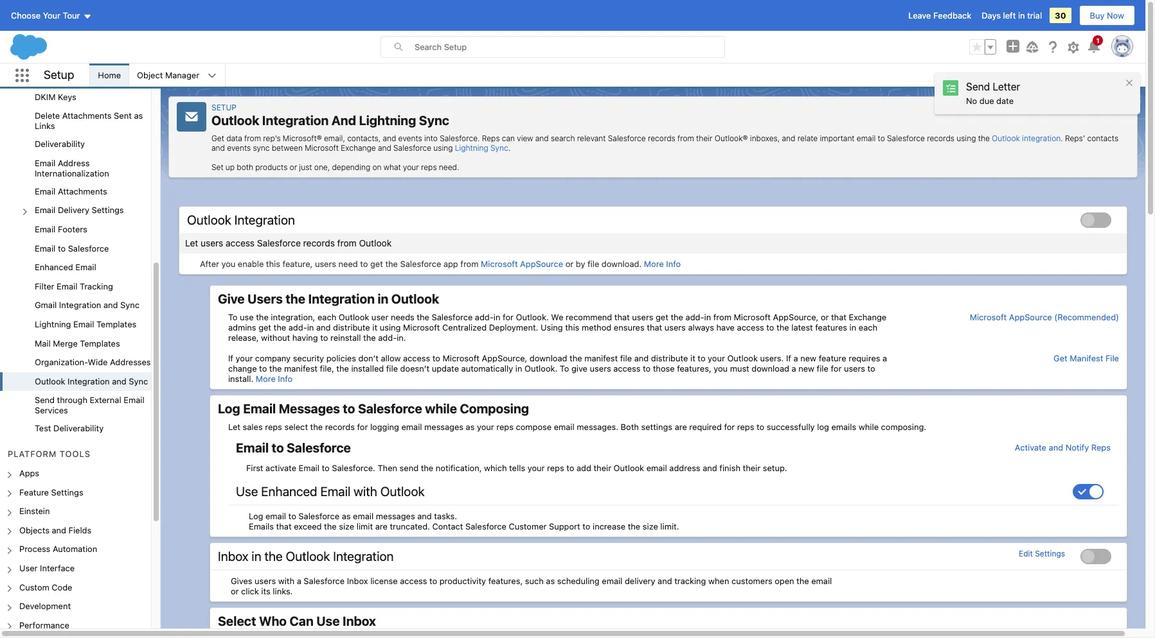 Task type: vqa. For each thing, say whether or not it's contained in the screenshot.
the left the Edit
no



Task type: locate. For each thing, give the bounding box(es) containing it.
0 vertical spatial email to salesforce
[[35, 243, 109, 254]]

get right use
[[259, 323, 271, 333]]

with up 'limit'
[[354, 485, 377, 499]]

it right those
[[690, 354, 695, 364]]

from right "data"
[[244, 134, 261, 143]]

access inside gives users with a salesforce inbox license access to productivity features, such as scheduling email delivery and tracking when customers open the email or click its links.
[[400, 577, 427, 587]]

as inside gives users with a salesforce inbox license access to productivity features, such as scheduling email delivery and tracking when customers open the email or click its links.
[[546, 577, 555, 587]]

footers
[[58, 224, 87, 235]]

don't
[[358, 354, 379, 364]]

send through external email services link
[[35, 395, 151, 416]]

0 horizontal spatial it
[[372, 323, 377, 333]]

to
[[878, 134, 885, 143], [58, 243, 66, 254], [360, 259, 368, 269], [766, 323, 774, 333], [320, 333, 328, 343], [432, 354, 440, 364], [698, 354, 706, 364], [259, 364, 267, 374], [643, 364, 651, 374], [867, 364, 875, 374], [343, 402, 355, 417], [757, 422, 764, 433], [272, 441, 284, 455], [322, 463, 330, 474], [566, 463, 574, 474], [288, 512, 296, 522], [583, 522, 590, 532], [429, 577, 437, 587]]

as right sent
[[134, 111, 143, 121]]

add-
[[475, 312, 494, 323], [686, 312, 704, 323], [288, 323, 307, 333], [378, 333, 397, 343]]

exchange up depending
[[341, 143, 376, 153]]

email down 'enhanced email' link on the left of page
[[57, 281, 77, 292]]

activate and notify reps
[[1015, 443, 1111, 453]]

get manifest file link
[[1054, 354, 1119, 364]]

0 horizontal spatial salesforce.
[[332, 463, 375, 474]]

important
[[820, 134, 855, 143]]

setup up dkim keys
[[44, 68, 74, 81]]

1 horizontal spatial enhanced
[[261, 485, 317, 499]]

0 horizontal spatial setup
[[44, 68, 74, 81]]

doesn't
[[400, 364, 430, 374]]

to left successfully
[[757, 422, 764, 433]]

1 horizontal spatial this
[[565, 323, 579, 333]]

0 vertical spatial let
[[185, 238, 198, 249]]

send up no at top
[[966, 81, 990, 93]]

from inside to use the integration, each outlook user needs the salesforce add-in for outlook. we recommend that users get the add-in from microsoft appsource, or that exchange admins get the add-in and distribute it using microsoft centralized deployment. using this method ensures that users always have access to the latest features in each release, without having to reinstall the add-in.
[[713, 312, 731, 323]]

messages
[[279, 402, 340, 417]]

integration,
[[271, 312, 315, 323]]

0 vertical spatial appsource,
[[773, 312, 818, 323]]

your down release,
[[236, 354, 253, 364]]

home link
[[90, 64, 129, 87]]

2 vertical spatial inbox
[[343, 615, 376, 629]]

services
[[35, 406, 68, 416]]

1 vertical spatial appsource,
[[482, 354, 527, 364]]

in up security
[[307, 323, 314, 333]]

with inside gives users with a salesforce inbox license access to productivity features, such as scheduling email delivery and tracking when customers open the email or click its links.
[[278, 577, 294, 587]]

we
[[551, 312, 563, 323]]

1 horizontal spatial it
[[690, 354, 695, 364]]

and inside gives users with a salesforce inbox license access to productivity features, such as scheduling email delivery and tracking when customers open the email or click its links.
[[658, 577, 672, 587]]

2 horizontal spatial lightning
[[455, 143, 488, 153]]

1 vertical spatial you
[[714, 364, 728, 374]]

get data from rep's microsoft® email, contacts, and events into salesforce. reps can view and search relevant salesforce records from their outlook® inboxes, and relate important email to salesforce records using the outlook integration
[[211, 134, 1061, 143]]

1 vertical spatial setup
[[211, 103, 236, 112]]

0 vertical spatial attachments
[[62, 111, 112, 121]]

having
[[292, 333, 318, 343]]

events left into
[[398, 134, 422, 143]]

messages up notification,
[[424, 422, 463, 433]]

users right gives
[[255, 577, 276, 587]]

open
[[775, 577, 794, 587]]

download down using
[[530, 354, 567, 364]]

using up need.
[[433, 143, 453, 153]]

send inside the send letter no due date
[[966, 81, 990, 93]]

the down emails
[[264, 550, 283, 564]]

are inside log email to salesforce as email messages and tasks. emails that exceed the size limit are truncated. contact salesforce customer support to increase the size limit.
[[375, 522, 388, 532]]

1 vertical spatial templates
[[80, 338, 120, 349]]

microsoft inside . reps' contacts and events sync between microsoft exchange and salesforce using
[[305, 143, 339, 153]]

1 vertical spatial to
[[560, 364, 569, 374]]

appsource left (recommended)
[[1009, 312, 1052, 323]]

1 vertical spatial this
[[565, 323, 579, 333]]

2 if from the left
[[786, 354, 791, 364]]

recommend
[[566, 312, 612, 323]]

leave feedback link
[[908, 10, 971, 21]]

0 horizontal spatial email to salesforce
[[35, 243, 109, 254]]

in
[[1018, 10, 1025, 21], [378, 292, 388, 307], [494, 312, 500, 323], [704, 312, 711, 323], [307, 323, 314, 333], [849, 323, 856, 333], [515, 364, 522, 374], [252, 550, 261, 564]]

send left through on the left of the page
[[35, 395, 55, 406]]

it inside the if your company security policies don't allow access to microsoft appsource, download the manifest file and distribute it to your outlook users. if a new feature requires a change to the manifest file, the installed file doesn't update automatically in outlook. to give users access to those features, you must download a new file for users to install.
[[690, 354, 695, 364]]

inbox inside gives users with a salesforce inbox license access to productivity features, such as scheduling email delivery and tracking when customers open the email or click its links.
[[347, 577, 368, 587]]

and left tasks.
[[417, 512, 432, 522]]

1 horizontal spatial exchange
[[849, 312, 887, 323]]

for left requires
[[831, 364, 842, 374]]

0 horizontal spatial size
[[339, 522, 354, 532]]

give users the integration in outlook
[[218, 292, 439, 307]]

download right the must
[[752, 364, 789, 374]]

custom code
[[19, 583, 72, 593]]

days
[[982, 10, 1001, 21]]

1 horizontal spatial messages
[[424, 422, 463, 433]]

user interface
[[19, 564, 75, 574]]

0 horizontal spatial features,
[[488, 577, 523, 587]]

0 vertical spatial setup
[[44, 68, 74, 81]]

email left delivery
[[602, 577, 622, 587]]

1 horizontal spatial you
[[714, 364, 728, 374]]

for inside the if your company security policies don't allow access to microsoft appsource, download the manifest file and distribute it to your outlook users. if a new feature requires a change to the manifest file, the installed file doesn't update automatically in outlook. to give users access to those features, you must download a new file for users to install.
[[831, 364, 842, 374]]

2 horizontal spatial get
[[656, 312, 668, 323]]

a
[[794, 354, 798, 364], [883, 354, 887, 364], [792, 364, 796, 374], [297, 577, 301, 587]]

1 horizontal spatial group
[[969, 39, 996, 55]]

merge
[[53, 338, 78, 349]]

messages inside log email to salesforce as email messages and tasks. emails that exceed the size limit are truncated. contact salesforce customer support to increase the size limit.
[[376, 512, 415, 522]]

1 vertical spatial outlook.
[[525, 364, 557, 374]]

it inside to use the integration, each outlook user needs the salesforce add-in for outlook. we recommend that users get the add-in from microsoft appsource, or that exchange admins get the add-in and distribute it using microsoft centralized deployment. using this method ensures that users always have access to the latest features in each release, without having to reinstall the add-in.
[[372, 323, 377, 333]]

0 vertical spatial info
[[666, 259, 681, 269]]

outlook.
[[516, 312, 549, 323], [525, 364, 557, 374]]

attachments inside delete attachments sent as links
[[62, 111, 112, 121]]

0 vertical spatial outlook.
[[516, 312, 549, 323]]

must
[[730, 364, 749, 374]]

1 horizontal spatial events
[[398, 134, 422, 143]]

one,
[[314, 163, 330, 172]]

reps
[[482, 134, 500, 143], [1091, 443, 1111, 453]]

integration down 'limit'
[[333, 550, 394, 564]]

are right settings
[[675, 422, 687, 433]]

file,
[[320, 364, 334, 374]]

appsource, inside to use the integration, each outlook user needs the salesforce add-in for outlook. we recommend that users get the add-in from microsoft appsource, or that exchange admins get the add-in and distribute it using microsoft centralized deployment. using this method ensures that users always have access to the latest features in each release, without having to reinstall the add-in.
[[773, 312, 818, 323]]

in right automatically
[[515, 364, 522, 374]]

1 vertical spatial it
[[690, 354, 695, 364]]

now
[[1107, 10, 1124, 21]]

this right we
[[565, 323, 579, 333]]

to
[[228, 312, 238, 323], [560, 364, 569, 374]]

email down email footers link in the left top of the page
[[35, 243, 56, 254]]

the inside gives users with a salesforce inbox license access to productivity features, such as scheduling email delivery and tracking when customers open the email or click its links.
[[797, 577, 809, 587]]

log for log email to salesforce as email messages and tasks. emails that exceed the size limit are truncated. contact salesforce customer support to increase the size limit.
[[249, 512, 263, 522]]

0 vertical spatial with
[[354, 485, 377, 499]]

filter
[[35, 281, 54, 292]]

setup for setup outlook integration and lightning sync
[[211, 103, 236, 112]]

1 horizontal spatial setup
[[211, 103, 236, 112]]

to right need
[[360, 259, 368, 269]]

0 horizontal spatial with
[[278, 577, 294, 587]]

get right ensures
[[656, 312, 668, 323]]

send inside send through external email services
[[35, 395, 55, 406]]

2 size from the left
[[643, 522, 658, 532]]

by
[[576, 259, 585, 269]]

development link
[[19, 602, 71, 613]]

you right after
[[221, 259, 235, 269]]

feature
[[19, 488, 49, 498]]

access down in.
[[403, 354, 430, 364]]

. inside . reps' contacts and events sync between microsoft exchange and salesforce using
[[1061, 134, 1063, 143]]

messages right 'limit'
[[376, 512, 415, 522]]

lightning
[[359, 113, 416, 128], [455, 143, 488, 153], [35, 319, 71, 330]]

group
[[0, 31, 151, 439], [969, 39, 996, 55]]

1 vertical spatial distribute
[[651, 354, 688, 364]]

1 vertical spatial use
[[316, 615, 340, 629]]

into
[[424, 134, 438, 143]]

links
[[35, 121, 55, 131]]

1 horizontal spatial send
[[966, 81, 990, 93]]

to use the integration, each outlook user needs the salesforce add-in for outlook. we recommend that users get the add-in from microsoft appsource, or that exchange admins get the add-in and distribute it using microsoft centralized deployment. using this method ensures that users always have access to the latest features in each release, without having to reinstall the add-in.
[[228, 312, 887, 343]]

using inside to use the integration, each outlook user needs the salesforce add-in for outlook. we recommend that users get the add-in from microsoft appsource, or that exchange admins get the add-in and distribute it using microsoft centralized deployment. using this method ensures that users always have access to the latest features in each release, without having to reinstall the add-in.
[[380, 323, 401, 333]]

in right left
[[1018, 10, 1025, 21]]

email address internationalization link
[[35, 158, 151, 179]]

1 horizontal spatial get
[[1054, 354, 1068, 364]]

and right delivery
[[658, 577, 672, 587]]

appsource left by at top
[[520, 259, 563, 269]]

outlook. inside to use the integration, each outlook user needs the salesforce add-in for outlook. we recommend that users get the add-in from microsoft appsource, or that exchange admins get the add-in and distribute it using microsoft centralized deployment. using this method ensures that users always have access to the latest features in each release, without having to reinstall the add-in.
[[516, 312, 549, 323]]

users up after
[[201, 238, 223, 249]]

filter email tracking link
[[35, 281, 113, 293]]

and
[[383, 134, 396, 143], [535, 134, 549, 143], [782, 134, 795, 143], [211, 143, 225, 153], [378, 143, 391, 153], [103, 300, 118, 311], [316, 323, 331, 333], [634, 354, 649, 364], [112, 376, 126, 387], [1049, 443, 1063, 453], [703, 463, 717, 474], [417, 512, 432, 522], [52, 526, 66, 536], [658, 577, 672, 587]]

your down composing at the left of page
[[477, 422, 494, 433]]

from
[[244, 134, 261, 143], [677, 134, 694, 143], [337, 238, 357, 249], [460, 259, 479, 269], [713, 312, 731, 323]]

apps link
[[19, 469, 39, 480]]

integration inside the setup outlook integration and lightning sync
[[262, 113, 329, 128]]

log
[[218, 402, 240, 417], [249, 512, 263, 522]]

salesforce inside "group"
[[68, 243, 109, 254]]

add- left have
[[686, 312, 704, 323]]

0 horizontal spatial settings
[[51, 488, 83, 498]]

from up the must
[[713, 312, 731, 323]]

templates inside mail merge templates link
[[80, 338, 120, 349]]

0 vertical spatial get
[[211, 134, 224, 143]]

1 horizontal spatial using
[[433, 143, 453, 153]]

and left "notify"
[[1049, 443, 1063, 453]]

events inside . reps' contacts and events sync between microsoft exchange and salesforce using
[[227, 143, 251, 153]]

1 vertical spatial lightning
[[455, 143, 488, 153]]

compose
[[516, 422, 552, 433]]

0 vertical spatial messages
[[424, 422, 463, 433]]

more info link right download.
[[644, 259, 681, 269]]

reps left need.
[[421, 163, 437, 172]]

0 vertical spatial while
[[425, 402, 457, 417]]

integration up "microsoft®"
[[262, 113, 329, 128]]

sent
[[114, 111, 132, 121]]

feature
[[819, 354, 846, 364]]

outlook integration
[[187, 213, 295, 228]]

0 vertical spatial lightning
[[359, 113, 416, 128]]

email delivery settings link
[[35, 205, 124, 217]]

settings inside feature settings link
[[51, 488, 83, 498]]

both
[[237, 163, 253, 172]]

email to salesforce down footers
[[35, 243, 109, 254]]

reps left add
[[547, 463, 564, 474]]

let
[[185, 238, 198, 249], [228, 422, 240, 433]]

select
[[284, 422, 308, 433]]

finish
[[719, 463, 740, 474]]

1 horizontal spatial .
[[1061, 134, 1063, 143]]

date
[[996, 96, 1014, 106]]

settings right feature
[[51, 488, 83, 498]]

this right enable
[[266, 259, 280, 269]]

1 horizontal spatial settings
[[92, 205, 124, 216]]

each up requires
[[859, 323, 877, 333]]

messages.
[[577, 422, 618, 433]]

1 horizontal spatial more info link
[[644, 259, 681, 269]]

0 vertical spatial enhanced
[[35, 262, 73, 273]]

0 vertical spatial deliverability
[[35, 139, 85, 149]]

email attachments link
[[35, 186, 107, 198]]

sync inside the setup outlook integration and lightning sync
[[419, 113, 449, 128]]

0 horizontal spatial using
[[380, 323, 401, 333]]

0 vertical spatial it
[[372, 323, 377, 333]]

reps right "notify"
[[1091, 443, 1111, 453]]

send for letter
[[966, 81, 990, 93]]

notify
[[1066, 443, 1089, 453]]

1 vertical spatial are
[[375, 522, 388, 532]]

outlook
[[211, 113, 259, 128], [992, 134, 1020, 143], [187, 213, 231, 228], [359, 238, 392, 249], [391, 292, 439, 307], [339, 312, 369, 323], [727, 354, 758, 364], [35, 376, 65, 387], [614, 463, 644, 474], [380, 485, 425, 499], [286, 550, 330, 564]]

email inside email address internationalization
[[35, 158, 56, 168]]

email inside send through external email services
[[124, 395, 144, 406]]

1 horizontal spatial reps
[[1091, 443, 1111, 453]]

test deliverability link
[[35, 424, 104, 435]]

1 vertical spatial send
[[35, 395, 55, 406]]

einstein
[[19, 507, 50, 517]]

0 horizontal spatial while
[[425, 402, 457, 417]]

0 vertical spatial more
[[644, 259, 664, 269]]

more down company
[[256, 374, 276, 384]]

your
[[43, 10, 60, 21]]

0 horizontal spatial more info link
[[256, 374, 293, 384]]

0 horizontal spatial their
[[594, 463, 611, 474]]

0 horizontal spatial are
[[375, 522, 388, 532]]

1 vertical spatial reps
[[1091, 443, 1111, 453]]

1 horizontal spatial if
[[786, 354, 791, 364]]

integration
[[262, 113, 329, 128], [234, 213, 295, 228], [308, 292, 375, 307], [59, 300, 101, 311], [68, 376, 110, 387], [333, 550, 394, 564]]

inbox left license
[[347, 577, 368, 587]]

using up allow
[[380, 323, 401, 333]]

as right such at the left bottom of the page
[[546, 577, 555, 587]]

outlook inside to use the integration, each outlook user needs the salesforce add-in for outlook. we recommend that users get the add-in from microsoft appsource, or that exchange admins get the add-in and distribute it using microsoft centralized deployment. using this method ensures that users always have access to the latest features in each release, without having to reinstall the add-in.
[[339, 312, 369, 323]]

0 vertical spatial features,
[[677, 364, 711, 374]]

0 vertical spatial this
[[266, 259, 280, 269]]

objects and fields
[[19, 526, 91, 536]]

lightning down 'gmail'
[[35, 319, 71, 330]]

to right change
[[259, 364, 267, 374]]

and inside tree item
[[112, 376, 126, 387]]

1 vertical spatial attachments
[[58, 186, 107, 197]]

enhanced down activate
[[261, 485, 317, 499]]

the right use
[[256, 312, 269, 323]]

for inside to use the integration, each outlook user needs the salesforce add-in for outlook. we recommend that users get the add-in from microsoft appsource, or that exchange admins get the add-in and distribute it using microsoft centralized deployment. using this method ensures that users always have access to the latest features in each release, without having to reinstall the add-in.
[[503, 312, 514, 323]]

depending
[[332, 163, 370, 172]]

2 vertical spatial settings
[[1035, 549, 1065, 559]]

letter
[[993, 81, 1020, 93]]

log inside log email to salesforce as email messages and tasks. emails that exceed the size limit are truncated. contact salesforce customer support to increase the size limit.
[[249, 512, 263, 522]]

1 vertical spatial get
[[1054, 354, 1068, 364]]

tasks.
[[434, 512, 457, 522]]

enhanced up filter
[[35, 262, 73, 273]]

outlook integration and sync tree item
[[0, 373, 151, 392]]

settings for edit settings
[[1035, 549, 1065, 559]]

reps down composing at the left of page
[[496, 422, 514, 433]]

templates inside lightning email templates link
[[96, 319, 136, 330]]

can
[[290, 615, 313, 629]]

setup inside the setup outlook integration and lightning sync
[[211, 103, 236, 112]]

email down use enhanced email with outlook
[[353, 512, 374, 522]]

features, left such at the left bottom of the page
[[488, 577, 523, 587]]

0 vertical spatial log
[[218, 402, 240, 417]]

0 horizontal spatial distribute
[[333, 323, 370, 333]]

log email messages to salesforce while composing
[[218, 402, 529, 417]]

if up install.
[[228, 354, 233, 364]]

to inside to use the integration, each outlook user needs the salesforce add-in for outlook. we recommend that users get the add-in from microsoft appsource, or that exchange admins get the add-in and distribute it using microsoft centralized deployment. using this method ensures that users always have access to the latest features in each release, without having to reinstall the add-in.
[[228, 312, 238, 323]]

no
[[966, 96, 977, 106]]

1 horizontal spatial info
[[666, 259, 681, 269]]

0 horizontal spatial to
[[228, 312, 238, 323]]

0 vertical spatial send
[[966, 81, 990, 93]]

productivity
[[439, 577, 486, 587]]

0 horizontal spatial exchange
[[341, 143, 376, 153]]

to inside the if your company security policies don't allow access to microsoft appsource, download the manifest file and distribute it to your outlook users. if a new feature requires a change to the manifest file, the installed file doesn't update automatically in outlook. to give users access to those features, you must download a new file for users to install.
[[560, 364, 569, 374]]

let users access salesforce records from outlook
[[185, 238, 392, 249]]

email address internationalization
[[35, 158, 109, 179]]

log for log email messages to salesforce while composing
[[218, 402, 240, 417]]

enhanced inside "group"
[[35, 262, 73, 273]]

while down update
[[425, 402, 457, 417]]

features, right those
[[677, 364, 711, 374]]

lightning for lightning email templates
[[35, 319, 71, 330]]

and inside button
[[1049, 443, 1063, 453]]

exchange inside . reps' contacts and events sync between microsoft exchange and salesforce using
[[341, 143, 376, 153]]

left
[[1003, 10, 1016, 21]]

0 horizontal spatial group
[[0, 31, 151, 439]]

email right activate
[[299, 463, 319, 474]]

deliverability link
[[35, 139, 85, 150]]

0 horizontal spatial events
[[227, 143, 251, 153]]

platform
[[8, 449, 57, 459]]

enhanced
[[35, 262, 73, 273], [261, 485, 317, 499]]

more info link
[[644, 259, 681, 269], [256, 374, 293, 384]]

for left using
[[503, 312, 514, 323]]

sync down addresses
[[129, 376, 148, 387]]

0 horizontal spatial send
[[35, 395, 55, 406]]

if your company security policies don't allow access to microsoft appsource, download the manifest file and distribute it to your outlook users. if a new feature requires a change to the manifest file, the installed file doesn't update automatically in outlook. to give users access to those features, you must download a new file for users to install.
[[228, 354, 887, 384]]

0 vertical spatial more info link
[[644, 259, 681, 269]]

sync
[[419, 113, 449, 128], [490, 143, 508, 153], [120, 300, 139, 311], [129, 376, 148, 387]]

email right logging
[[401, 422, 422, 433]]

salesforce inside to use the integration, each outlook user needs the salesforce add-in for outlook. we recommend that users get the add-in from microsoft appsource, or that exchange admins get the add-in and distribute it using microsoft centralized deployment. using this method ensures that users always have access to the latest features in each release, without having to reinstall the add-in.
[[432, 312, 473, 323]]

1 vertical spatial log
[[249, 512, 263, 522]]

salesforce inside . reps' contacts and events sync between microsoft exchange and salesforce using
[[393, 143, 431, 153]]

1 horizontal spatial to
[[560, 364, 569, 374]]

0 vertical spatial exchange
[[341, 143, 376, 153]]

email to salesforce down select
[[236, 441, 351, 455]]

send for through
[[35, 395, 55, 406]]

task image
[[943, 80, 958, 96]]

the down without
[[269, 364, 282, 374]]

in up user
[[378, 292, 388, 307]]

group containing dkim keys
[[0, 31, 151, 439]]

notification,
[[436, 463, 482, 474]]

customer
[[509, 522, 547, 532]]

to left use
[[228, 312, 238, 323]]

0 horizontal spatial enhanced
[[35, 262, 73, 273]]

0 horizontal spatial lightning
[[35, 319, 71, 330]]

size left limit.
[[643, 522, 658, 532]]

edit settings link
[[1019, 549, 1065, 559]]

let for let sales reps select the records for logging email messages as your reps compose email messages. both settings are required for reps to successfully log emails while composing.
[[228, 422, 240, 433]]

to up activate
[[272, 441, 284, 455]]

access inside to use the integration, each outlook user needs the salesforce add-in for outlook. we recommend that users get the add-in from microsoft appsource, or that exchange admins get the add-in and distribute it using microsoft centralized deployment. using this method ensures that users always have access to the latest features in each release, without having to reinstall the add-in.
[[737, 323, 764, 333]]

0 horizontal spatial .
[[508, 143, 510, 153]]

1 horizontal spatial salesforce.
[[440, 134, 480, 143]]

send letter alert
[[966, 80, 1132, 93]]

1 vertical spatial let
[[228, 422, 240, 433]]

2 horizontal spatial settings
[[1035, 549, 1065, 559]]

and right "contacts,"
[[383, 134, 396, 143]]

object manager link
[[129, 64, 207, 87]]

info right download.
[[666, 259, 681, 269]]

sync inside tree item
[[129, 376, 148, 387]]

log down first
[[249, 512, 263, 522]]

let left sales
[[228, 422, 240, 433]]



Task type: describe. For each thing, give the bounding box(es) containing it.
dkim
[[35, 92, 56, 102]]

the up the integration,
[[286, 292, 305, 307]]

2 horizontal spatial using
[[957, 134, 976, 143]]

the right needs
[[417, 312, 429, 323]]

organization-
[[35, 357, 88, 368]]

email down sales
[[236, 441, 269, 455]]

log email to salesforce as email messages and tasks. emails that exceed the size limit are truncated. contact salesforce customer support to increase the size limit.
[[249, 512, 679, 532]]

this inside to use the integration, each outlook user needs the salesforce add-in for outlook. we recommend that users get the add-in from microsoft appsource, or that exchange admins get the add-in and distribute it using microsoft centralized deployment. using this method ensures that users always have access to the latest features in each release, without having to reinstall the add-in.
[[565, 323, 579, 333]]

the down due
[[978, 134, 990, 143]]

email up tracking
[[75, 262, 96, 273]]

0 horizontal spatial appsource
[[520, 259, 563, 269]]

lightning inside the setup outlook integration and lightning sync
[[359, 113, 416, 128]]

1 vertical spatial while
[[859, 422, 879, 433]]

lightning for lightning sync .
[[455, 143, 488, 153]]

test deliverability
[[35, 424, 104, 434]]

users left always on the bottom right
[[665, 323, 686, 333]]

gives
[[231, 577, 252, 587]]

0 vertical spatial inbox
[[218, 550, 248, 564]]

0 vertical spatial reps
[[482, 134, 500, 143]]

email down gmail integration and sync link on the top
[[73, 319, 94, 330]]

use
[[240, 312, 254, 323]]

that right ensures
[[647, 323, 662, 333]]

scheduling
[[557, 577, 600, 587]]

1 vertical spatial more
[[256, 374, 276, 384]]

that right the method
[[614, 312, 630, 323]]

to inside gives users with a salesforce inbox license access to productivity features, such as scheduling email delivery and tracking when customers open the email or click its links.
[[429, 577, 437, 587]]

as inside log email to salesforce as email messages and tasks. emails that exceed the size limit are truncated. contact salesforce customer support to increase the size limit.
[[342, 512, 351, 522]]

external
[[90, 395, 121, 406]]

lightning email templates link
[[35, 319, 136, 331]]

sales
[[243, 422, 263, 433]]

delete attachments sent as links link
[[35, 111, 151, 131]]

in right 'centralized'
[[494, 312, 500, 323]]

email left address
[[646, 463, 667, 474]]

email delivery settings
[[35, 205, 124, 216]]

email up exceed
[[320, 485, 351, 499]]

email right compose
[[554, 422, 574, 433]]

and down tracking
[[103, 300, 118, 311]]

outlook inside tree item
[[35, 376, 65, 387]]

process
[[19, 545, 50, 555]]

get for get data from rep's microsoft® email, contacts, and events into salesforce. reps can view and search relevant salesforce records from their outlook® inboxes, and relate important email to salesforce records using the outlook integration
[[211, 134, 224, 143]]

in left have
[[704, 312, 711, 323]]

1 horizontal spatial get
[[370, 259, 383, 269]]

your right what
[[403, 163, 419, 172]]

to left those
[[643, 364, 651, 374]]

links.
[[273, 587, 293, 597]]

outlook inside the setup outlook integration and lightning sync
[[211, 113, 259, 128]]

leave feedback
[[908, 10, 971, 21]]

add- up security
[[288, 323, 307, 333]]

settings inside email delivery settings link
[[92, 205, 124, 216]]

2 horizontal spatial their
[[743, 463, 761, 474]]

for right required
[[724, 422, 735, 433]]

access down the outlook integration in the top left of the page
[[226, 238, 255, 249]]

security
[[293, 354, 324, 364]]

download.
[[602, 259, 642, 269]]

that inside log email to salesforce as email messages and tasks. emails that exceed the size limit are truncated. contact salesforce customer support to increase the size limit.
[[276, 522, 292, 532]]

reps right required
[[737, 422, 754, 433]]

the down messages
[[310, 422, 323, 433]]

to right important at top right
[[878, 134, 885, 143]]

the right exceed
[[324, 522, 337, 532]]

integration inside tree item
[[68, 376, 110, 387]]

buy
[[1090, 10, 1105, 21]]

integration down need
[[308, 292, 375, 307]]

sync up the lightning email templates
[[120, 300, 139, 311]]

get manifest file
[[1054, 354, 1119, 364]]

distribute inside the if your company security policies don't allow access to microsoft appsource, download the manifest file and distribute it to your outlook users. if a new feature requires a change to the manifest file, the installed file doesn't update automatically in outlook. to give users access to those features, you must download a new file for users to install.
[[651, 354, 688, 364]]

mail merge templates link
[[35, 338, 120, 350]]

email up email footers
[[35, 205, 56, 216]]

inbox in the outlook integration
[[218, 550, 394, 564]]

dkim keys
[[35, 92, 76, 102]]

the right need
[[385, 259, 398, 269]]

1 horizontal spatial email to salesforce
[[236, 441, 351, 455]]

the right send
[[421, 463, 433, 474]]

enable
[[238, 259, 264, 269]]

need
[[338, 259, 358, 269]]

templates for lightning email templates
[[96, 319, 136, 330]]

email to salesforce link
[[35, 243, 109, 255]]

attachments for email
[[58, 186, 107, 197]]

set
[[211, 163, 223, 172]]

0 horizontal spatial this
[[266, 259, 280, 269]]

as inside delete attachments sent as links
[[134, 111, 143, 121]]

exchange inside to use the integration, each outlook user needs the salesforce add-in for outlook. we recommend that users get the add-in from microsoft appsource, or that exchange admins get the add-in and distribute it using microsoft centralized deployment. using this method ensures that users always have access to the latest features in each release, without having to reinstall the add-in.
[[849, 312, 887, 323]]

microsoft appsource link
[[481, 259, 563, 269]]

send
[[400, 463, 419, 474]]

0 vertical spatial are
[[675, 422, 687, 433]]

0 horizontal spatial each
[[318, 312, 336, 323]]

users left need
[[315, 259, 336, 269]]

file left doesn't
[[386, 364, 398, 374]]

email,
[[324, 134, 345, 143]]

outlook integration and sync
[[35, 376, 148, 387]]

in up gives
[[252, 550, 261, 564]]

requires
[[849, 354, 880, 364]]

to right messages
[[343, 402, 355, 417]]

1 horizontal spatial more
[[644, 259, 664, 269]]

after you enable this feature, users need to get the salesforce app from microsoft appsource or by file download. more info
[[200, 259, 681, 269]]

features, inside the if your company security policies don't allow access to microsoft appsource, download the manifest file and distribute it to your outlook users. if a new feature requires a change to the manifest file, the installed file doesn't update automatically in outlook. to give users access to those features, you must download a new file for users to install.
[[677, 364, 711, 374]]

add- up allow
[[378, 333, 397, 343]]

ensures
[[614, 323, 645, 333]]

integration
[[1022, 134, 1061, 143]]

your right "tells"
[[528, 463, 545, 474]]

1 vertical spatial enhanced
[[261, 485, 317, 499]]

salesforce inside gives users with a salesforce inbox license access to productivity features, such as scheduling email delivery and tracking when customers open the email or click its links.
[[304, 577, 345, 587]]

relate
[[797, 134, 818, 143]]

your left the must
[[708, 354, 725, 364]]

microsoft appsource (recommended) link
[[970, 312, 1119, 323]]

to right having
[[320, 333, 328, 343]]

select
[[218, 615, 256, 629]]

tracking
[[80, 281, 113, 292]]

deployment.
[[489, 323, 538, 333]]

in right features at the bottom of page
[[849, 323, 856, 333]]

0 horizontal spatial you
[[221, 259, 235, 269]]

to left add
[[566, 463, 574, 474]]

the up don't on the left of page
[[363, 333, 376, 343]]

1 vertical spatial deliverability
[[53, 424, 104, 434]]

distribute inside to use the integration, each outlook user needs the salesforce add-in for outlook. we recommend that users get the add-in from microsoft appsource, or that exchange admins get the add-in and distribute it using microsoft centralized deployment. using this method ensures that users always have access to the latest features in each release, without having to reinstall the add-in.
[[333, 323, 370, 333]]

reps inside activate and notify reps button
[[1091, 443, 1111, 453]]

file
[[1106, 354, 1119, 364]]

let sales reps select the records for logging email messages as your reps compose email messages. both settings are required for reps to successfully log emails while composing.
[[228, 422, 926, 433]]

einstein link
[[19, 507, 50, 518]]

feature settings
[[19, 488, 83, 498]]

email right open
[[811, 577, 832, 587]]

to right doesn't
[[432, 354, 440, 364]]

between
[[272, 143, 303, 153]]

required
[[689, 422, 722, 433]]

to right emails
[[288, 512, 296, 522]]

buy now button
[[1079, 5, 1135, 26]]

file down ensures
[[620, 354, 632, 364]]

internationalization
[[35, 168, 109, 179]]

from right app
[[460, 259, 479, 269]]

the left the latest
[[777, 323, 789, 333]]

or inside to use the integration, each outlook user needs the salesforce add-in for outlook. we recommend that users get the add-in from microsoft appsource, or that exchange admins get the add-in and distribute it using microsoft centralized deployment. using this method ensures that users always have access to the latest features in each release, without having to reinstall the add-in.
[[821, 312, 829, 323]]

users right give
[[590, 364, 611, 374]]

sync left view at the left top
[[490, 143, 508, 153]]

exceed
[[294, 522, 322, 532]]

choose your tour
[[11, 10, 80, 21]]

let for let users access salesforce records from outlook
[[185, 238, 198, 249]]

the right file,
[[336, 364, 349, 374]]

email left exceed
[[265, 512, 286, 522]]

data
[[226, 134, 242, 143]]

release,
[[228, 333, 259, 343]]

addresses
[[110, 357, 151, 368]]

using inside . reps' contacts and events sync between microsoft exchange and salesforce using
[[433, 143, 453, 153]]

integration down filter email tracking link
[[59, 300, 101, 311]]

or inside gives users with a salesforce inbox license access to productivity features, such as scheduling email delivery and tracking when customers open the email or click its links.
[[231, 587, 239, 597]]

to right the feature
[[867, 364, 875, 374]]

activate
[[266, 463, 296, 474]]

gmail
[[35, 300, 57, 311]]

sync
[[253, 143, 270, 153]]

1 horizontal spatial manifest
[[584, 354, 618, 364]]

1 horizontal spatial use
[[316, 615, 340, 629]]

automatically
[[461, 364, 513, 374]]

and inside log email to salesforce as email messages and tasks. emails that exceed the size limit are truncated. contact salesforce customer support to increase the size limit.
[[417, 512, 432, 522]]

1 horizontal spatial with
[[354, 485, 377, 499]]

0 horizontal spatial use
[[236, 485, 258, 499]]

to down email footers link in the left top of the page
[[58, 243, 66, 254]]

a inside gives users with a salesforce inbox license access to productivity features, such as scheduling email delivery and tracking when customers open the email or click its links.
[[297, 577, 301, 587]]

1 horizontal spatial download
[[752, 364, 789, 374]]

feature settings link
[[19, 488, 83, 499]]

in inside the if your company security policies don't allow access to microsoft appsource, download the manifest file and distribute it to your outlook users. if a new feature requires a change to the manifest file, the installed file doesn't update automatically in outlook. to give users access to those features, you must download a new file for users to install.
[[515, 364, 522, 374]]

to right support
[[583, 522, 590, 532]]

features, inside gives users with a salesforce inbox license access to productivity features, such as scheduling email delivery and tracking when customers open the email or click its links.
[[488, 577, 523, 587]]

you inside the if your company security policies don't allow access to microsoft appsource, download the manifest file and distribute it to your outlook users. if a new feature requires a change to the manifest file, the installed file doesn't update automatically in outlook. to give users access to those features, you must download a new file for users to install.
[[714, 364, 728, 374]]

appsource, inside the if your company security policies don't allow access to microsoft appsource, download the manifest file and distribute it to your outlook users. if a new feature requires a change to the manifest file, the installed file doesn't update automatically in outlook. to give users access to those features, you must download a new file for users to install.
[[482, 354, 527, 364]]

development
[[19, 602, 71, 612]]

outlook. inside the if your company security policies don't allow access to microsoft appsource, download the manifest file and distribute it to your outlook users. if a new feature requires a change to the manifest file, the installed file doesn't update automatically in outlook. to give users access to those features, you must download a new file for users to install.
[[525, 364, 557, 374]]

add- up automatically
[[475, 312, 494, 323]]

as down composing at the left of page
[[466, 422, 475, 433]]

email left footers
[[35, 224, 56, 235]]

settings for feature settings
[[51, 488, 83, 498]]

1 vertical spatial salesforce.
[[332, 463, 375, 474]]

to up use enhanced email with outlook
[[322, 463, 330, 474]]

1 if from the left
[[228, 354, 233, 364]]

users down features at the bottom of page
[[844, 364, 865, 374]]

1 horizontal spatial their
[[696, 134, 713, 143]]

the right increase
[[628, 522, 640, 532]]

to up users.
[[766, 323, 774, 333]]

0 horizontal spatial manifest
[[284, 364, 318, 374]]

1 size from the left
[[339, 522, 354, 532]]

outlook integration link
[[992, 134, 1061, 143]]

increase
[[593, 522, 626, 532]]

allow
[[381, 354, 401, 364]]

update
[[432, 364, 459, 374]]

and inside to use the integration, each outlook user needs the salesforce add-in for outlook. we recommend that users get the add-in from microsoft appsource, or that exchange admins get the add-in and distribute it using microsoft centralized deployment. using this method ensures that users always have access to the latest features in each release, without having to reinstall the add-in.
[[316, 323, 331, 333]]

outlook inside the if your company security policies don't allow access to microsoft appsource, download the manifest file and distribute it to your outlook users. if a new feature requires a change to the manifest file, the installed file doesn't update automatically in outlook. to give users access to those features, you must download a new file for users to install.
[[727, 354, 758, 364]]

through
[[57, 395, 87, 406]]

delete
[[35, 111, 60, 121]]

file down features at the bottom of page
[[817, 364, 829, 374]]

get for get manifest file
[[1054, 354, 1068, 364]]

reps right sales
[[265, 422, 282, 433]]

file right by at top
[[587, 259, 599, 269]]

attachments for delete
[[62, 111, 112, 121]]

wide
[[88, 357, 108, 368]]

and left relate
[[782, 134, 795, 143]]

1
[[1096, 37, 1100, 44]]

the left always on the bottom right
[[671, 312, 683, 323]]

object manager
[[137, 70, 199, 80]]

when
[[708, 577, 729, 587]]

give
[[218, 292, 245, 307]]

from up need
[[337, 238, 357, 249]]

log
[[817, 422, 829, 433]]

feature,
[[283, 259, 313, 269]]

0 horizontal spatial download
[[530, 354, 567, 364]]

from left outlook®
[[677, 134, 694, 143]]

templates for mail merge templates
[[80, 338, 120, 349]]

the left having
[[274, 323, 286, 333]]

0 horizontal spatial get
[[259, 323, 271, 333]]

setup for setup
[[44, 68, 74, 81]]

and left "data"
[[211, 143, 225, 153]]

and up the on
[[378, 143, 391, 153]]

activate
[[1015, 443, 1046, 453]]

1 horizontal spatial appsource
[[1009, 312, 1052, 323]]

setup outlook integration and lightning sync
[[211, 103, 449, 128]]

and inside the if your company security policies don't allow access to microsoft appsource, download the manifest file and distribute it to your outlook users. if a new feature requires a change to the manifest file, the installed file doesn't update automatically in outlook. to give users access to those features, you must download a new file for users to install.
[[634, 354, 649, 364]]

and left finish
[[703, 463, 717, 474]]

tells
[[509, 463, 525, 474]]

that right the latest
[[831, 312, 847, 323]]

0 horizontal spatial info
[[278, 374, 293, 384]]

first
[[246, 463, 263, 474]]

and right view at the left top
[[535, 134, 549, 143]]

emails
[[249, 522, 274, 532]]

integration up let users access salesforce records from outlook on the top
[[234, 213, 295, 228]]

to down always on the bottom right
[[698, 354, 706, 364]]

policies
[[326, 354, 356, 364]]

manager
[[165, 70, 199, 80]]

Search Setup text field
[[415, 37, 724, 57]]

for down log email messages to salesforce while composing
[[357, 422, 368, 433]]

in.
[[397, 333, 406, 343]]

reinstall
[[330, 333, 361, 343]]

due
[[979, 96, 994, 106]]

1 horizontal spatial each
[[859, 323, 877, 333]]

need.
[[439, 163, 459, 172]]

users inside gives users with a salesforce inbox license access to productivity features, such as scheduling email delivery and tracking when customers open the email or click its links.
[[255, 577, 276, 587]]

email up sales
[[243, 402, 276, 417]]

users
[[247, 292, 283, 307]]

enhanced email
[[35, 262, 96, 273]]

or left just
[[290, 163, 297, 172]]

delete attachments sent as links
[[35, 111, 143, 131]]

successfully
[[767, 422, 815, 433]]

microsoft inside the if your company security policies don't allow access to microsoft appsource, download the manifest file and distribute it to your outlook users. if a new feature requires a change to the manifest file, the installed file doesn't update automatically in outlook. to give users access to those features, you must download a new file for users to install.
[[443, 354, 480, 364]]

email down internationalization
[[35, 186, 56, 197]]



